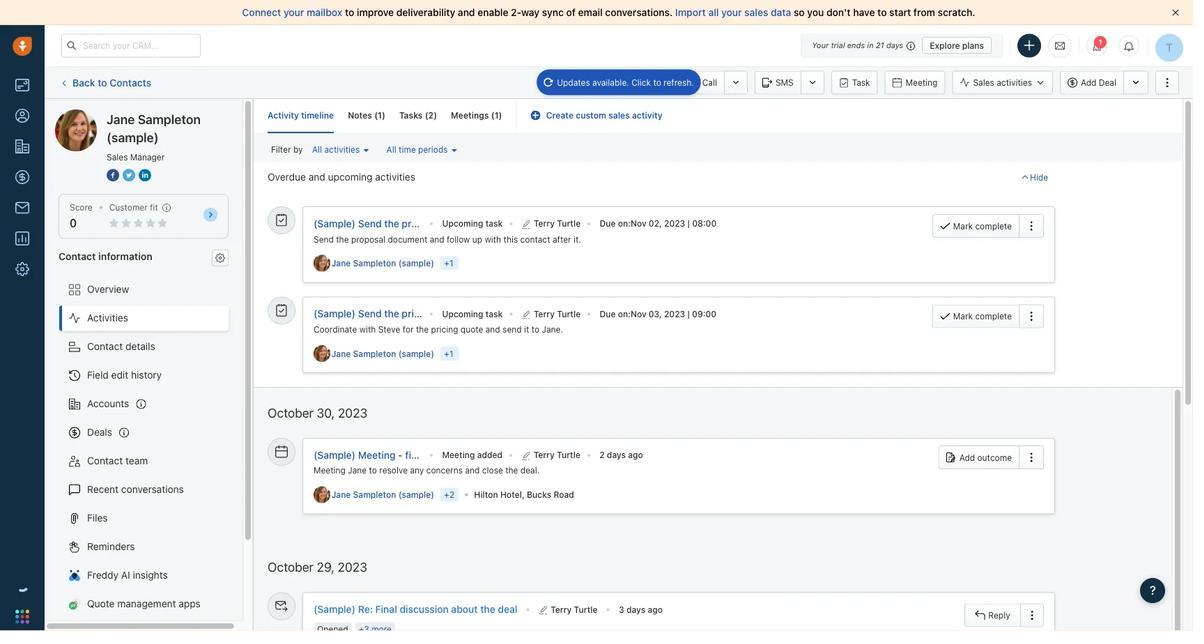Task type: vqa. For each thing, say whether or not it's contained in the screenshot.
Related Account
no



Task type: locate. For each thing, give the bounding box(es) containing it.
available.
[[593, 77, 630, 87]]

meeting inside button
[[906, 78, 938, 88]]

1 vertical spatial :
[[628, 309, 631, 319]]

to left resolve
[[369, 466, 377, 475]]

+1 for quote
[[444, 349, 454, 358]]

0 horizontal spatial )
[[382, 111, 386, 120]]

enable
[[478, 7, 509, 18]]

contact information
[[59, 250, 153, 262]]

sales
[[745, 7, 769, 18], [609, 111, 630, 120]]

( for meetings
[[491, 111, 495, 120]]

0 vertical spatial quote
[[436, 308, 463, 319]]

2 vertical spatial days
[[627, 605, 646, 614]]

0 horizontal spatial (
[[375, 111, 378, 120]]

1 vertical spatial upcoming task
[[442, 309, 503, 319]]

1 vertical spatial add
[[960, 453, 976, 462]]

3 jane sampleton (sample) link from the top
[[332, 489, 438, 501]]

0 vertical spatial complete
[[976, 221, 1013, 231]]

sampleton inside jane sampleton (sample)
[[138, 112, 201, 127]]

with left steve
[[360, 324, 376, 334]]

meeting down explore
[[906, 78, 938, 88]]

contact down activities
[[87, 341, 123, 352]]

1 up add deal
[[1099, 38, 1103, 46]]

| left '09:00'
[[688, 309, 690, 319]]

activities for all activities
[[325, 145, 360, 155]]

send for (sample) send the proposal document
[[358, 218, 382, 229]]

call button
[[682, 71, 725, 94]]

jane sampleton (sample) link down steve
[[332, 348, 438, 360]]

contact up recent
[[87, 455, 123, 467]]

upcoming
[[442, 219, 484, 228], [442, 309, 484, 319]]

task for quote
[[486, 309, 503, 319]]

2
[[429, 111, 434, 120], [600, 450, 605, 460]]

+1 down send the proposal document and follow up with this contact after it.
[[444, 258, 454, 268]]

( right the tasks
[[425, 111, 429, 120]]

due for quote
[[600, 309, 616, 319]]

1 horizontal spatial )
[[434, 111, 437, 120]]

1 | from the top
[[688, 219, 690, 228]]

2 task from the top
[[486, 309, 503, 319]]

terry turtle for coordinate with steve for the pricing quote and send it to jane.
[[534, 309, 581, 319]]

sales down plans
[[974, 78, 995, 87]]

upcoming task up up
[[442, 219, 503, 228]]

2 upcoming task from the top
[[442, 309, 503, 319]]

0 vertical spatial nov
[[631, 219, 647, 228]]

0 vertical spatial mark
[[954, 221, 974, 231]]

days for 3 days ago
[[627, 605, 646, 614]]

tasks image for (sample) send the pricing quote
[[275, 304, 288, 317]]

0 vertical spatial task
[[486, 219, 503, 228]]

2 ) from the left
[[434, 111, 437, 120]]

1 vertical spatial due
[[600, 309, 616, 319]]

it.
[[574, 234, 582, 244]]

2 horizontal spatial (
[[491, 111, 495, 120]]

upcoming task for (sample) send the pricing quote
[[442, 309, 503, 319]]

2023
[[665, 219, 686, 228], [665, 309, 686, 319], [338, 405, 368, 420], [338, 560, 368, 575]]

complete for (sample) send the proposal document
[[976, 221, 1013, 231]]

0 vertical spatial :
[[628, 219, 631, 228]]

(sample) up coordinate
[[314, 308, 356, 319]]

fit
[[150, 203, 158, 212]]

sampleton down steve
[[353, 349, 396, 358]]

1 horizontal spatial proposal
[[402, 218, 442, 229]]

)
[[382, 111, 386, 120], [434, 111, 437, 120], [499, 111, 502, 120]]

explore plans
[[930, 40, 985, 50]]

1 vertical spatial (sample)
[[314, 308, 356, 319]]

improve
[[357, 7, 394, 18]]

2 | from the top
[[688, 309, 690, 319]]

upcoming task up coordinate with steve for the pricing quote and send it to jane.
[[442, 309, 503, 319]]

0 vertical spatial ago
[[629, 450, 644, 460]]

1 tasks image from the top
[[275, 214, 288, 226]]

due left 02,
[[600, 219, 616, 228]]

create custom sales activity link
[[531, 111, 663, 120]]

task up send
[[486, 309, 503, 319]]

sales for sales activities
[[974, 78, 995, 87]]

the
[[384, 218, 399, 229], [336, 234, 349, 244], [384, 308, 399, 319], [416, 324, 429, 334], [506, 466, 518, 475], [481, 604, 496, 615]]

0 button
[[70, 217, 77, 230]]

2 vertical spatial (sample)
[[314, 604, 356, 615]]

reply
[[989, 610, 1011, 620]]

0 vertical spatial meeting
[[906, 78, 938, 88]]

turtle left 3
[[574, 605, 598, 614]]

1 +1 from the top
[[444, 258, 454, 268]]

october left 29,
[[268, 560, 314, 575]]

0 vertical spatial sales
[[745, 7, 769, 18]]

0 horizontal spatial sales
[[609, 111, 630, 120]]

(sample) for (sample) send the proposal document
[[314, 218, 356, 229]]

1 horizontal spatial add
[[1082, 78, 1097, 87]]

import
[[676, 7, 706, 18]]

(sample) left the re:
[[314, 604, 356, 615]]

0 vertical spatial upcoming
[[442, 219, 484, 228]]

your left mailbox
[[284, 7, 304, 18]]

2 vertical spatial activities
[[375, 171, 416, 183]]

the left deal.
[[506, 466, 518, 475]]

timeline
[[301, 111, 334, 120]]

1 mark complete button from the top
[[933, 214, 1020, 238]]

data
[[771, 7, 792, 18]]

1 vertical spatial complete
[[976, 311, 1013, 321]]

add
[[1082, 78, 1097, 87], [960, 453, 976, 462]]

send
[[358, 218, 382, 229], [314, 234, 334, 244], [358, 308, 382, 319]]

ends
[[848, 41, 866, 50]]

2 jane sampleton (sample) link from the top
[[332, 348, 438, 360]]

task up send the proposal document and follow up with this contact after it.
[[486, 219, 503, 228]]

2 nov from the top
[[631, 309, 647, 319]]

1 right the notes
[[378, 111, 382, 120]]

( right 'meetings'
[[491, 111, 495, 120]]

turtle for coordinate with steve for the pricing quote and send it to jane.
[[557, 309, 581, 319]]

turtle up after at top left
[[557, 219, 581, 228]]

0 vertical spatial with
[[485, 234, 502, 244]]

contact down 0
[[59, 250, 96, 262]]

:
[[628, 219, 631, 228], [628, 309, 631, 319]]

) right the notes
[[382, 111, 386, 120]]

1 horizontal spatial (
[[425, 111, 429, 120]]

1 vertical spatial proposal
[[351, 234, 386, 244]]

1 vertical spatial october
[[268, 560, 314, 575]]

1 vertical spatial mark
[[954, 311, 974, 321]]

0 vertical spatial add
[[1082, 78, 1097, 87]]

ai
[[121, 569, 130, 581]]

the up send the proposal document and follow up with this contact after it.
[[384, 218, 399, 229]]

send email image
[[1056, 40, 1066, 51]]

1 horizontal spatial meeting
[[442, 450, 475, 460]]

meeting down 30,
[[314, 466, 346, 475]]

the left 'deal'
[[481, 604, 496, 615]]

this
[[504, 234, 518, 244]]

click
[[632, 77, 651, 87]]

sync
[[542, 7, 564, 18]]

1 horizontal spatial 2
[[600, 450, 605, 460]]

turtle
[[557, 219, 581, 228], [557, 309, 581, 319], [557, 450, 581, 460], [574, 605, 598, 614]]

1 jane sampleton (sample) link from the top
[[332, 257, 438, 269]]

terry up jane.
[[534, 309, 555, 319]]

mark for (sample) send the pricing quote
[[954, 311, 974, 321]]

0 vertical spatial contact
[[59, 250, 96, 262]]

resolve
[[380, 466, 408, 475]]

activities
[[997, 78, 1033, 87], [325, 145, 360, 155], [375, 171, 416, 183]]

2 (sample) from the top
[[314, 308, 356, 319]]

jane sampleton (sample) down steve
[[332, 349, 434, 358]]

) right the tasks
[[434, 111, 437, 120]]

mailbox
[[307, 7, 343, 18]]

2 on from the top
[[618, 309, 628, 319]]

re:
[[358, 604, 373, 615]]

3 ( from the left
[[491, 111, 495, 120]]

1 for meetings ( 1 )
[[495, 111, 499, 120]]

2 : from the top
[[628, 309, 631, 319]]

terry turtle for send the proposal document and follow up with this contact after it.
[[534, 219, 581, 228]]

nov for (sample) send the pricing quote
[[631, 309, 647, 319]]

2023 right 29,
[[338, 560, 368, 575]]

1 upcoming task from the top
[[442, 219, 503, 228]]

all inside all activities link
[[312, 145, 322, 155]]

0 vertical spatial due
[[600, 219, 616, 228]]

the down "(sample) send the proposal document" link
[[336, 234, 349, 244]]

jane sampleton (sample) down "(sample) send the proposal document" link
[[332, 258, 434, 268]]

: for (sample) send the proposal document
[[628, 219, 631, 228]]

0 horizontal spatial all
[[312, 145, 322, 155]]

add left outcome
[[960, 453, 976, 462]]

due on : nov 02, 2023 | 08:00
[[600, 219, 717, 228]]

0 vertical spatial upcoming task
[[442, 219, 503, 228]]

1 right 'meetings'
[[495, 111, 499, 120]]

(sample) send the proposal document
[[314, 218, 491, 229]]

document down "(sample) send the proposal document" link
[[388, 234, 428, 244]]

sampleton down resolve
[[353, 490, 396, 500]]

terry turtle up after at top left
[[534, 219, 581, 228]]

0 vertical spatial on
[[618, 219, 628, 228]]

deals
[[87, 426, 112, 438]]

09:00
[[693, 309, 717, 319]]

2 complete from the top
[[976, 311, 1013, 321]]

( right the notes
[[375, 111, 378, 120]]

0 horizontal spatial activities
[[325, 145, 360, 155]]

reply button
[[965, 604, 1021, 627]]

contact
[[521, 234, 551, 244]]

1 for notes ( 1 )
[[378, 111, 382, 120]]

: left 02,
[[628, 219, 631, 228]]

the up steve
[[384, 308, 399, 319]]

2 horizontal spatial activities
[[997, 78, 1033, 87]]

08:00
[[693, 219, 717, 228]]

1 nov from the top
[[631, 219, 647, 228]]

0 horizontal spatial sales
[[107, 152, 128, 162]]

: for (sample) send the pricing quote
[[628, 309, 631, 319]]

3 (sample) from the top
[[314, 604, 356, 615]]

pricing
[[402, 308, 434, 319], [431, 324, 458, 334]]

(sample) re: final discussion about the deal
[[314, 604, 518, 615]]

2 due from the top
[[600, 309, 616, 319]]

activities for sales activities
[[997, 78, 1033, 87]]

due
[[600, 219, 616, 228], [600, 309, 616, 319]]

2 october from the top
[[268, 560, 314, 575]]

pricing up for
[[402, 308, 434, 319]]

nov left 03,
[[631, 309, 647, 319]]

meeting jane to resolve any concerns and close the deal.
[[314, 466, 540, 475]]

upcoming task for (sample) send the proposal document
[[442, 219, 503, 228]]

turtle up road
[[557, 450, 581, 460]]

upcoming up coordinate with steve for the pricing quote and send it to jane.
[[442, 309, 484, 319]]

deal
[[498, 604, 518, 615]]

1 october from the top
[[268, 405, 314, 420]]

terry for deal.
[[534, 450, 555, 460]]

email
[[579, 7, 603, 18]]

sales up the "facebook circled" icon
[[107, 152, 128, 162]]

1 : from the top
[[628, 219, 631, 228]]

ago
[[629, 450, 644, 460], [648, 605, 663, 614]]

1 complete from the top
[[976, 221, 1013, 231]]

add for add deal
[[1082, 78, 1097, 87]]

freddy ai insights
[[87, 569, 168, 581]]

send down 'overdue and upcoming activities' on the top left
[[314, 234, 334, 244]]

linkedin circled image
[[139, 167, 151, 182]]

1 vertical spatial +1
[[444, 349, 454, 358]]

1 vertical spatial jane sampleton (sample) link
[[332, 348, 438, 360]]

1 vertical spatial document
[[388, 234, 428, 244]]

1 vertical spatial contact
[[87, 341, 123, 352]]

(sample) for (sample) re: final discussion about the deal
[[314, 604, 356, 615]]

pricing right for
[[431, 324, 458, 334]]

2 mark from the top
[[954, 311, 974, 321]]

1 vertical spatial tasks image
[[275, 304, 288, 317]]

1 vertical spatial meeting
[[442, 450, 475, 460]]

quote up coordinate with steve for the pricing quote and send it to jane.
[[436, 308, 463, 319]]

0 vertical spatial mark complete button
[[933, 214, 1020, 238]]

october left 30,
[[268, 405, 314, 420]]

( for tasks
[[425, 111, 429, 120]]

0 horizontal spatial add
[[960, 453, 976, 462]]

0 vertical spatial 2
[[429, 111, 434, 120]]

1 vertical spatial ago
[[648, 605, 663, 614]]

send down upcoming
[[358, 218, 382, 229]]

1 horizontal spatial with
[[485, 234, 502, 244]]

terry for it
[[534, 309, 555, 319]]

contact for contact team
[[87, 455, 123, 467]]

1 (sample) from the top
[[314, 218, 356, 229]]

0 horizontal spatial ago
[[629, 450, 644, 460]]

1 mark from the top
[[954, 221, 974, 231]]

2 tasks image from the top
[[275, 304, 288, 317]]

0 vertical spatial tasks image
[[275, 214, 288, 226]]

1 your from the left
[[284, 7, 304, 18]]

sales left "activity"
[[609, 111, 630, 120]]

your
[[284, 7, 304, 18], [722, 7, 742, 18]]

2 vertical spatial send
[[358, 308, 382, 319]]

terry turtle up deal.
[[534, 450, 581, 460]]

2 all from the left
[[387, 145, 397, 155]]

customer fit
[[109, 203, 158, 212]]

and
[[458, 7, 475, 18], [309, 171, 326, 183], [430, 234, 445, 244], [486, 324, 501, 334], [465, 466, 480, 475]]

jane sampleton (sample) link for pricing
[[332, 348, 438, 360]]

(sample) up manager
[[158, 109, 197, 121]]

meeting up concerns
[[442, 450, 475, 460]]

on left 02,
[[618, 219, 628, 228]]

|
[[688, 219, 690, 228], [688, 309, 690, 319]]

1 vertical spatial sales
[[107, 152, 128, 162]]

proposal up send the proposal document and follow up with this contact after it.
[[402, 218, 442, 229]]

sales for sales manager
[[107, 152, 128, 162]]

sampleton up manager
[[138, 112, 201, 127]]

2 horizontal spatial meeting
[[906, 78, 938, 88]]

jane sampleton (sample) down contacts
[[83, 109, 197, 121]]

add deal button
[[1061, 71, 1124, 94]]

0 vertical spatial |
[[688, 219, 690, 228]]

meetings image
[[275, 445, 288, 458]]

mark complete
[[954, 221, 1013, 231], [954, 311, 1013, 321]]

1 horizontal spatial your
[[722, 7, 742, 18]]

0 vertical spatial jane sampleton (sample) link
[[332, 257, 438, 269]]

3 ) from the left
[[499, 111, 502, 120]]

1 task from the top
[[486, 219, 503, 228]]

0 vertical spatial activities
[[997, 78, 1033, 87]]

filter by
[[271, 145, 303, 155]]

0 horizontal spatial meeting
[[314, 466, 346, 475]]

2 vertical spatial meeting
[[314, 466, 346, 475]]

explore
[[930, 40, 961, 50]]

nov for (sample) send the proposal document
[[631, 219, 647, 228]]

1 vertical spatial upcoming
[[442, 309, 484, 319]]

1 horizontal spatial sales
[[974, 78, 995, 87]]

0 vertical spatial +1
[[444, 258, 454, 268]]

notes ( 1 )
[[348, 111, 386, 120]]

add for add outcome
[[960, 453, 976, 462]]

all left time
[[387, 145, 397, 155]]

tasks image
[[275, 214, 288, 226], [275, 304, 288, 317]]

upcoming up follow
[[442, 219, 484, 228]]

2 +1 from the top
[[444, 349, 454, 358]]

2 vertical spatial jane sampleton (sample) link
[[332, 489, 438, 501]]

on
[[618, 219, 628, 228], [618, 309, 628, 319]]

turtle up jane.
[[557, 309, 581, 319]]

2 horizontal spatial )
[[499, 111, 502, 120]]

1 all from the left
[[312, 145, 322, 155]]

2 mark complete button from the top
[[933, 304, 1020, 328]]

0 horizontal spatial with
[[360, 324, 376, 334]]

(sample) down 'overdue and upcoming activities' on the top left
[[314, 218, 356, 229]]

2 mark complete from the top
[[954, 311, 1013, 321]]

all inside all time periods button
[[387, 145, 397, 155]]

to right it
[[532, 324, 540, 334]]

any
[[410, 466, 424, 475]]

0 horizontal spatial document
[[388, 234, 428, 244]]

on left 03,
[[618, 309, 628, 319]]

1 vertical spatial activities
[[325, 145, 360, 155]]

emails image
[[275, 600, 288, 612]]

1 ) from the left
[[382, 111, 386, 120]]

jane sampleton (sample) link for proposal
[[332, 257, 438, 269]]

1 vertical spatial nov
[[631, 309, 647, 319]]

1 ( from the left
[[375, 111, 378, 120]]

document
[[445, 218, 491, 229], [388, 234, 428, 244]]

2 upcoming from the top
[[442, 309, 484, 319]]

1 vertical spatial on
[[618, 309, 628, 319]]

0 vertical spatial document
[[445, 218, 491, 229]]

: left 03,
[[628, 309, 631, 319]]

ago for 3 days ago
[[648, 605, 663, 614]]

+1 down coordinate with steve for the pricing quote and send it to jane.
[[444, 349, 454, 358]]

1 mark complete from the top
[[954, 221, 1013, 231]]

recent conversations
[[87, 484, 184, 495]]

sales left data
[[745, 7, 769, 18]]

0 vertical spatial send
[[358, 218, 382, 229]]

1 upcoming from the top
[[442, 219, 484, 228]]

jane sampleton (sample) link down "(sample) send the proposal document" link
[[332, 257, 438, 269]]

create
[[547, 111, 574, 120]]

connect your mailbox to improve deliverability and enable 2-way sync of email conversations. import all your sales data so you don't have to start from scratch.
[[242, 7, 976, 18]]

all for all activities
[[312, 145, 322, 155]]

quote left send
[[461, 324, 484, 334]]

0 horizontal spatial 1
[[378, 111, 382, 120]]

(sample)
[[158, 109, 197, 121], [107, 130, 159, 145], [399, 258, 434, 268], [399, 349, 434, 358], [399, 490, 434, 500]]

jane sampleton (sample) link down resolve
[[332, 489, 438, 501]]

1 vertical spatial |
[[688, 309, 690, 319]]

scratch.
[[938, 7, 976, 18]]

1 vertical spatial task
[[486, 309, 503, 319]]

edit
[[111, 369, 128, 381]]

score
[[70, 203, 93, 212]]

1 vertical spatial 2
[[600, 450, 605, 460]]

1 due from the top
[[600, 219, 616, 228]]

1 horizontal spatial document
[[445, 218, 491, 229]]

with right up
[[485, 234, 502, 244]]

0 vertical spatial mark complete
[[954, 221, 1013, 231]]

) right 'meetings'
[[499, 111, 502, 120]]

1 vertical spatial mark complete button
[[933, 304, 1020, 328]]

(sample) re: final discussion about the deal link
[[314, 604, 518, 615]]

proposal
[[402, 218, 442, 229], [351, 234, 386, 244]]

meeting for meeting added
[[442, 450, 475, 460]]

hilton hotel, bucks road
[[474, 490, 574, 500]]

sampleton down contacts
[[107, 109, 155, 121]]

up
[[473, 234, 483, 244]]

back to contacts
[[73, 77, 151, 88]]

2 ( from the left
[[425, 111, 429, 120]]

task
[[853, 78, 871, 88]]

terry up deal.
[[534, 450, 555, 460]]

) for meetings ( 1 )
[[499, 111, 502, 120]]

filter
[[271, 145, 291, 155]]

proposal down "(sample) send the proposal document" link
[[351, 234, 386, 244]]

hotel,
[[501, 490, 525, 500]]

management
[[117, 598, 176, 610]]

1 vertical spatial mark complete
[[954, 311, 1013, 321]]

2 vertical spatial contact
[[87, 455, 123, 467]]

1 horizontal spatial activities
[[375, 171, 416, 183]]

1 on from the top
[[618, 219, 628, 228]]

0
[[70, 217, 77, 230]]

1 horizontal spatial ago
[[648, 605, 663, 614]]

and left follow
[[430, 234, 445, 244]]

1 horizontal spatial all
[[387, 145, 397, 155]]

0 horizontal spatial your
[[284, 7, 304, 18]]

so
[[794, 7, 805, 18]]

terry right 'deal'
[[551, 605, 572, 614]]

meeting
[[906, 78, 938, 88], [442, 450, 475, 460], [314, 466, 346, 475]]



Task type: describe. For each thing, give the bounding box(es) containing it.
accounts
[[87, 398, 129, 409]]

conversations.
[[606, 7, 673, 18]]

send for (sample) send the pricing quote
[[358, 308, 382, 319]]

of
[[567, 7, 576, 18]]

sales activities
[[974, 78, 1033, 87]]

notes
[[348, 111, 372, 120]]

2 your from the left
[[722, 7, 742, 18]]

contact for contact information
[[59, 250, 96, 262]]

Search your CRM... text field
[[61, 34, 201, 58]]

road
[[554, 490, 574, 500]]

overdue and upcoming activities
[[268, 171, 416, 183]]

2023 right 02,
[[665, 219, 686, 228]]

periods
[[419, 145, 448, 155]]

mark complete button for (sample) send the proposal document
[[933, 214, 1020, 238]]

(sample) down send the proposal document and follow up with this contact after it.
[[399, 258, 434, 268]]

files
[[87, 512, 108, 524]]

meeting button
[[885, 71, 946, 94]]

close image
[[1173, 9, 1180, 16]]

steve
[[378, 324, 401, 334]]

mark for (sample) send the proposal document
[[954, 221, 974, 231]]

send
[[503, 324, 522, 334]]

task for document
[[486, 219, 503, 228]]

refresh.
[[664, 77, 695, 87]]

days for 2 days ago
[[607, 450, 626, 460]]

conversations
[[121, 484, 184, 495]]

bucks
[[527, 490, 552, 500]]

2 horizontal spatial 1
[[1099, 38, 1103, 46]]

3
[[619, 605, 625, 614]]

quote management apps
[[87, 598, 201, 610]]

deliverability
[[397, 7, 456, 18]]

turtle for send the proposal document and follow up with this contact after it.
[[557, 219, 581, 228]]

coordinate with steve for the pricing quote and send it to jane.
[[314, 324, 563, 334]]

| for document
[[688, 219, 690, 228]]

tasks ( 2 )
[[400, 111, 437, 120]]

) for notes ( 1 )
[[382, 111, 386, 120]]

meeting for meeting jane to resolve any concerns and close the deal.
[[314, 466, 346, 475]]

1 vertical spatial send
[[314, 234, 334, 244]]

and right overdue at the top left of the page
[[309, 171, 326, 183]]

hide
[[1031, 172, 1049, 182]]

all time periods button
[[383, 141, 461, 158]]

on for (sample) send the pricing quote
[[618, 309, 628, 319]]

1 vertical spatial pricing
[[431, 324, 458, 334]]

all activities
[[312, 145, 360, 155]]

tasks image for (sample) send the proposal document
[[275, 214, 288, 226]]

apps
[[179, 598, 201, 610]]

freshworks switcher image
[[15, 610, 29, 624]]

1 horizontal spatial sales
[[745, 7, 769, 18]]

reminders
[[87, 541, 135, 552]]

final
[[376, 604, 397, 615]]

meeting for meeting
[[906, 78, 938, 88]]

all activities link
[[309, 141, 373, 158]]

add deal
[[1082, 78, 1117, 87]]

tasks
[[400, 111, 423, 120]]

october for october 29, 2023
[[268, 560, 314, 575]]

and left enable
[[458, 7, 475, 18]]

(sample) up the sales manager
[[107, 130, 159, 145]]

information
[[98, 250, 153, 262]]

| for quote
[[688, 309, 690, 319]]

facebook circled image
[[107, 167, 119, 182]]

0 vertical spatial proposal
[[402, 218, 442, 229]]

all time periods
[[387, 145, 448, 155]]

mark complete for (sample) send the pricing quote
[[954, 311, 1013, 321]]

upcoming for quote
[[442, 309, 484, 319]]

don't
[[827, 7, 851, 18]]

terry turtle for meeting jane to resolve any concerns and close the deal.
[[534, 450, 581, 460]]

upcoming
[[328, 171, 373, 183]]

task button
[[832, 71, 878, 94]]

sales manager
[[107, 152, 165, 162]]

upcoming for document
[[442, 219, 484, 228]]

1 vertical spatial with
[[360, 324, 376, 334]]

october for october 30, 2023
[[268, 405, 314, 420]]

custom
[[576, 111, 607, 120]]

contact team
[[87, 455, 148, 467]]

overview
[[87, 284, 129, 295]]

(sample) for (sample) send the pricing quote
[[314, 308, 356, 319]]

added
[[478, 450, 503, 460]]

to right click
[[654, 77, 662, 87]]

turtle for meeting jane to resolve any concerns and close the deal.
[[557, 450, 581, 460]]

ago for 2 days ago
[[629, 450, 644, 460]]

jane.
[[542, 324, 563, 334]]

after
[[553, 234, 572, 244]]

way
[[522, 7, 540, 18]]

0 vertical spatial pricing
[[402, 308, 434, 319]]

contact for contact details
[[87, 341, 123, 352]]

about
[[452, 604, 478, 615]]

(sample) down any
[[399, 490, 434, 500]]

to left the start
[[878, 7, 887, 18]]

activities
[[87, 312, 128, 324]]

terry turtle left 3
[[551, 605, 598, 614]]

activity
[[268, 111, 299, 120]]

october 30, 2023
[[268, 405, 368, 420]]

+2
[[444, 490, 455, 500]]

all for all time periods
[[387, 145, 397, 155]]

to right mailbox
[[345, 7, 355, 18]]

close
[[482, 466, 503, 475]]

by
[[294, 145, 303, 155]]

import all your sales data link
[[676, 7, 794, 18]]

coordinate
[[314, 324, 357, 334]]

all
[[709, 7, 719, 18]]

jane sampleton (sample) up manager
[[107, 112, 201, 145]]

mark complete button for (sample) send the pricing quote
[[933, 304, 1020, 328]]

email button
[[625, 71, 675, 94]]

manager
[[130, 152, 165, 162]]

meetings
[[451, 111, 489, 120]]

twitter circled image
[[123, 167, 135, 182]]

30,
[[317, 405, 335, 420]]

2023 right 30,
[[338, 405, 368, 420]]

deal
[[1100, 78, 1117, 87]]

connect your mailbox link
[[242, 7, 345, 18]]

+1 for document
[[444, 258, 454, 268]]

due for document
[[600, 219, 616, 228]]

( for notes
[[375, 111, 378, 120]]

your
[[813, 41, 829, 50]]

0 horizontal spatial proposal
[[351, 234, 386, 244]]

freddy
[[87, 569, 119, 581]]

1 vertical spatial quote
[[461, 324, 484, 334]]

insights
[[133, 569, 168, 581]]

mng settings image
[[215, 253, 225, 263]]

0 vertical spatial days
[[887, 41, 904, 50]]

from
[[914, 7, 936, 18]]

on for (sample) send the proposal document
[[618, 219, 628, 228]]

29,
[[317, 560, 335, 575]]

0 horizontal spatial 2
[[429, 111, 434, 120]]

and down meeting added
[[465, 466, 480, 475]]

add outcome button
[[939, 446, 1020, 469]]

mark complete for (sample) send the proposal document
[[954, 221, 1013, 231]]

2023 right 03,
[[665, 309, 686, 319]]

contact details
[[87, 341, 155, 352]]

quote
[[87, 598, 115, 610]]

you
[[808, 7, 825, 18]]

email
[[646, 78, 667, 88]]

and left send
[[486, 324, 501, 334]]

the right for
[[416, 324, 429, 334]]

jane sampleton (sample) down resolve
[[332, 490, 434, 500]]

call link
[[682, 71, 725, 94]]

discussion
[[400, 604, 449, 615]]

add outcome
[[960, 453, 1013, 462]]

customer
[[109, 203, 148, 212]]

have
[[854, 7, 876, 18]]

) for tasks ( 2 )
[[434, 111, 437, 120]]

terry for contact
[[534, 219, 555, 228]]

complete for (sample) send the pricing quote
[[976, 311, 1013, 321]]

activity timeline
[[268, 111, 334, 120]]

sampleton down "(sample) send the proposal document" link
[[353, 258, 396, 268]]

sms button
[[755, 71, 801, 94]]

(sample) down for
[[399, 349, 434, 358]]

call
[[703, 78, 718, 88]]

1 vertical spatial sales
[[609, 111, 630, 120]]

to right back
[[98, 77, 107, 88]]

21
[[876, 41, 885, 50]]

(sample) send the pricing quote link
[[314, 308, 463, 320]]



